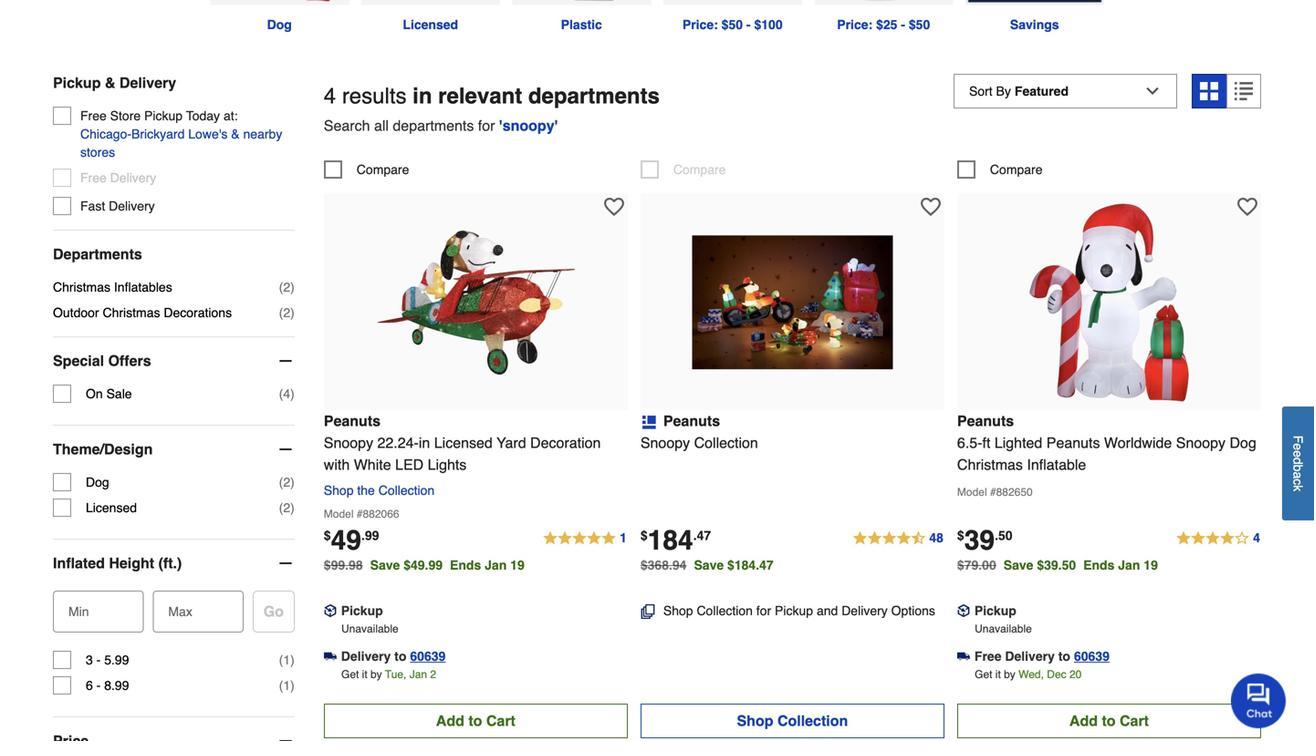 Task type: describe. For each thing, give the bounding box(es) containing it.
d
[[1291, 458, 1306, 465]]

results
[[342, 84, 407, 109]]

1 heart outline image from the left
[[604, 197, 624, 217]]

savings link
[[959, 0, 1110, 34]]

lighted
[[995, 435, 1043, 452]]

2 add to cart button from the left
[[957, 704, 1261, 739]]

actual price $184.47 element
[[641, 525, 711, 557]]

1 button
[[542, 528, 628, 550]]

shop for shop collection
[[737, 713, 773, 730]]

theme/design button
[[53, 426, 295, 474]]

2 cart from the left
[[1120, 713, 1149, 730]]

4 button
[[1176, 528, 1261, 550]]

decoration
[[530, 435, 601, 452]]

inflated height (ft.)
[[53, 555, 182, 572]]

$79.00
[[957, 558, 996, 573]]

48
[[929, 531, 944, 546]]

jan for 49
[[485, 558, 507, 573]]

delivery up get it by tue, jan 2 on the left of the page
[[341, 650, 391, 664]]

( for outdoor christmas decorations
[[279, 306, 283, 320]]

was price $368.94 element
[[641, 554, 694, 573]]

was price $79.00 element
[[957, 554, 1004, 573]]

1 cart from the left
[[486, 713, 516, 730]]

0 horizontal spatial dog
[[86, 476, 109, 490]]

1 inside 5 stars image
[[620, 531, 627, 546]]

882650
[[996, 486, 1033, 499]]

& inside chicago-brickyard lowe's & nearby stores
[[231, 127, 240, 142]]

snoopy
[[503, 117, 554, 134]]

5014124795 element
[[957, 161, 1043, 179]]

) for christmas inflatables
[[290, 280, 295, 295]]

inflatable
[[1027, 457, 1086, 474]]

3 - 5.99
[[86, 654, 129, 668]]

2 minus image from the top
[[276, 733, 295, 742]]

1 add to cart from the left
[[436, 713, 516, 730]]

( for dog
[[279, 476, 283, 490]]

decorations
[[164, 306, 232, 320]]

price: $25 - $50 link
[[808, 0, 959, 34]]

licensed link
[[355, 0, 506, 34]]

peanuts for ft
[[957, 413, 1014, 430]]

$368.94
[[641, 558, 687, 573]]

4 results in relevant departments search all departments for ' snoopy '
[[324, 84, 660, 134]]

0 horizontal spatial departments
[[393, 117, 474, 134]]

peanuts for 22.24-
[[324, 413, 381, 430]]

2 ' from the left
[[554, 117, 558, 134]]

inflatables
[[114, 280, 172, 295]]

actual price $39.50 element
[[957, 525, 1013, 557]]

2 add to cart from the left
[[1069, 713, 1149, 730]]

.99
[[361, 529, 379, 543]]

peanuts 6.5-ft lighted peanuts worldwide snoopy dog christmas inflatable
[[957, 413, 1257, 474]]

4 for 4 results in relevant departments search all departments for ' snoopy '
[[324, 84, 336, 109]]

# for 882650
[[990, 486, 996, 499]]

sale
[[106, 387, 132, 402]]

shop the collection
[[324, 484, 435, 498]]

$79.00 save $39.50 ends jan 19
[[957, 558, 1158, 573]]

plastic
[[561, 17, 602, 32]]

- right 6
[[96, 679, 101, 694]]

$25
[[876, 17, 897, 32]]

minus image for theme/design
[[276, 441, 295, 459]]

white
[[354, 457, 391, 474]]

shop collection for pickup and delivery options
[[663, 604, 935, 619]]

) for outdoor christmas decorations
[[290, 306, 295, 320]]

delivery down free delivery
[[109, 199, 155, 214]]

outdoor christmas decorations
[[53, 306, 232, 320]]

special offers
[[53, 353, 151, 370]]

19 for 39
[[1144, 558, 1158, 573]]

options
[[891, 604, 935, 619]]

0 vertical spatial christmas
[[53, 280, 110, 295]]

truck filled image
[[957, 651, 970, 664]]

$100
[[754, 17, 783, 32]]

( for 3 - 5.99
[[279, 654, 283, 668]]

( 1 ) for 8.99
[[279, 679, 295, 694]]

shop for shop the collection
[[324, 484, 354, 498]]

Max number field
[[160, 591, 236, 622]]

snoopy image for price: $50 - $100
[[663, 0, 802, 5]]

k
[[1291, 486, 1306, 492]]

peanuts snoopy collection image
[[692, 202, 893, 403]]

) for licensed
[[290, 501, 295, 516]]

( for licensed
[[279, 501, 283, 516]]

1 ' from the left
[[499, 117, 503, 134]]

( 4 )
[[279, 387, 295, 402]]

lights
[[428, 457, 467, 474]]

Min number field
[[60, 591, 136, 622]]

( 2 ) for licensed
[[279, 501, 295, 516]]

savings save $39.50 element
[[1004, 558, 1165, 573]]

pickup up brickyard
[[144, 109, 183, 123]]

save for 39
[[1004, 558, 1033, 573]]

delivery up wed,
[[1005, 650, 1055, 664]]

f e e d b a c k button
[[1282, 407, 1314, 521]]

dec
[[1047, 669, 1067, 682]]

$99.98 save $49.99 ends jan 19
[[324, 558, 525, 573]]

chicago-
[[80, 127, 131, 142]]

heart outline image
[[921, 197, 941, 217]]

list view image
[[1235, 82, 1253, 100]]

0 vertical spatial licensed
[[403, 17, 458, 32]]

price: $25 - $50
[[837, 17, 930, 32]]

$ 39 .50
[[957, 525, 1013, 557]]

shop for shop collection for pickup and delivery options
[[663, 604, 693, 619]]

( for christmas inflatables
[[279, 280, 283, 295]]

0 horizontal spatial 4
[[283, 387, 290, 402]]

save for 49
[[370, 558, 400, 573]]

ends for 39
[[1083, 558, 1115, 573]]

6
[[86, 679, 93, 694]]

model # 882066
[[324, 508, 399, 521]]

minus image inside the special offers button
[[276, 352, 295, 371]]

) for dog
[[290, 476, 295, 490]]

f
[[1291, 436, 1306, 444]]

( 2 ) for christmas inflatables
[[279, 280, 295, 295]]

c
[[1291, 479, 1306, 486]]

stores
[[80, 145, 115, 160]]

1 $50 from the left
[[722, 17, 743, 32]]

$39.50
[[1037, 558, 1076, 573]]

worldwide
[[1104, 435, 1172, 452]]

pickup up chicago-
[[53, 74, 101, 91]]

1 for 6 - 8.99
[[283, 679, 290, 694]]

( for 6 - 8.99
[[279, 679, 283, 694]]

5 stars image
[[542, 528, 628, 550]]

offers
[[108, 353, 151, 370]]

in inside peanuts snoopy 22.24-in licensed yard decoration with white led lights
[[419, 435, 430, 452]]

) for 6 - 8.99
[[290, 679, 295, 694]]

f e e d b a c k
[[1291, 436, 1306, 492]]

) for on sale
[[290, 387, 295, 402]]

truck filled image
[[324, 651, 337, 664]]

free delivery
[[80, 171, 156, 185]]

6 - 8.99
[[86, 679, 129, 694]]

and
[[817, 604, 838, 619]]

$ for 39
[[957, 529, 964, 543]]

departments element
[[53, 246, 295, 264]]

model for model # 882066
[[324, 508, 354, 521]]

5.99
[[104, 654, 129, 668]]

22.24-
[[377, 435, 419, 452]]

tue,
[[385, 669, 406, 682]]

peanuts snoopy 22.24-in licensed yard decoration with white led lights
[[324, 413, 601, 474]]

pickup down $79.00
[[975, 604, 1017, 619]]

2 for christmas inflatables
[[283, 280, 290, 295]]

unavailable for delivery
[[341, 623, 399, 636]]

grid view image
[[1200, 82, 1218, 100]]

free store pickup today at:
[[80, 109, 238, 123]]

departments
[[53, 246, 142, 263]]

4.5 stars image
[[852, 528, 944, 550]]

height
[[109, 555, 154, 572]]

free delivery to 60639
[[975, 650, 1110, 664]]

$ for 184
[[641, 529, 648, 543]]

$ for 49
[[324, 529, 331, 543]]

compare for gr_10000 "element"
[[673, 162, 726, 177]]

49
[[331, 525, 361, 557]]

( for on sale
[[279, 387, 283, 402]]

$ 49 .99
[[324, 525, 379, 557]]

wed,
[[1019, 669, 1044, 682]]

it for delivery
[[362, 669, 367, 682]]

store
[[110, 109, 141, 123]]

shop collection
[[737, 713, 848, 730]]

led
[[395, 457, 424, 474]]

compare for 5014124795 element
[[990, 162, 1043, 177]]

plastic link
[[506, 0, 657, 34]]

( 2 ) for outdoor christmas decorations
[[279, 306, 295, 320]]

max
[[168, 605, 192, 620]]

2 60639 from the left
[[1074, 650, 1110, 664]]

# for 882066
[[357, 508, 363, 521]]

chicago-brickyard lowe's & nearby stores
[[80, 127, 282, 160]]



Task type: vqa. For each thing, say whether or not it's contained in the screenshot.
Price: $25 - $50 the snoopy IMAGE
yes



Task type: locate. For each thing, give the bounding box(es) containing it.
0 horizontal spatial &
[[105, 74, 115, 91]]

2 for dog
[[283, 476, 290, 490]]

0 vertical spatial &
[[105, 74, 115, 91]]

christmas down inflatables
[[103, 306, 160, 320]]

pickup down $99.98
[[341, 604, 383, 619]]

1 ends from the left
[[450, 558, 481, 573]]

1 horizontal spatial 19
[[1144, 558, 1158, 573]]

4 ( from the top
[[279, 476, 283, 490]]

$50 left the $100
[[722, 17, 743, 32]]

ends jan 19 element for 49
[[450, 558, 532, 573]]

search
[[324, 117, 370, 134]]

get it by tue, jan 2
[[341, 669, 436, 682]]

1 vertical spatial in
[[419, 435, 430, 452]]

model
[[957, 486, 987, 499], [324, 508, 354, 521]]

1 horizontal spatial add to cart
[[1069, 713, 1149, 730]]

snoopy image inside price: $50 - $100 link
[[663, 0, 802, 5]]

0 vertical spatial dog
[[267, 17, 292, 32]]

1 vertical spatial christmas
[[103, 306, 160, 320]]

2 $50 from the left
[[909, 17, 930, 32]]

price: $50 - $100
[[683, 17, 783, 32]]

0 horizontal spatial '
[[499, 117, 503, 134]]

0 horizontal spatial jan
[[410, 669, 427, 682]]

heart outline image
[[604, 197, 624, 217], [1237, 197, 1257, 217]]

price:
[[683, 17, 718, 32], [837, 17, 873, 32]]

$99.98
[[324, 558, 363, 573]]

1 horizontal spatial by
[[1004, 669, 1016, 682]]

yard
[[497, 435, 526, 452]]

inflated
[[53, 555, 105, 572]]

1 by from the left
[[371, 669, 382, 682]]

2 snoopy image from the left
[[512, 0, 651, 5]]

special
[[53, 353, 104, 370]]

) for 3 - 5.99
[[290, 654, 295, 668]]

$ inside $ 184 .47
[[641, 529, 648, 543]]

minus image
[[276, 441, 295, 459], [276, 555, 295, 573]]

1 vertical spatial licensed
[[434, 435, 493, 452]]

2 vertical spatial free
[[975, 650, 1002, 664]]

dog inside peanuts 6.5-ft lighted peanuts worldwide snoopy dog christmas inflatable
[[1230, 435, 1257, 452]]

chicago-brickyard lowe's & nearby stores button
[[80, 125, 295, 162]]

$
[[324, 529, 331, 543], [641, 529, 648, 543], [957, 529, 964, 543]]

1 vertical spatial minus image
[[276, 733, 295, 742]]

savings
[[1010, 17, 1059, 32]]

1 60639 from the left
[[410, 650, 446, 664]]

0 horizontal spatial $
[[324, 529, 331, 543]]

for down the relevant
[[478, 117, 495, 134]]

1 for 3 - 5.99
[[283, 654, 290, 668]]

fast
[[80, 199, 105, 214]]

0 horizontal spatial shop
[[324, 484, 354, 498]]

1 add to cart button from the left
[[324, 704, 628, 739]]

0 horizontal spatial add to cart button
[[324, 704, 628, 739]]

1 snoopy image from the left
[[210, 0, 349, 5]]

2 it from the left
[[995, 669, 1001, 682]]

2 horizontal spatial compare
[[990, 162, 1043, 177]]

60639 button up 20
[[1074, 648, 1110, 666]]

20
[[1070, 669, 1082, 682]]

0 horizontal spatial compare
[[357, 162, 409, 177]]

0 vertical spatial minus image
[[276, 352, 295, 371]]

1 price: from the left
[[683, 17, 718, 32]]

0 vertical spatial for
[[478, 117, 495, 134]]

pickup
[[53, 74, 101, 91], [144, 109, 183, 123], [341, 604, 383, 619], [775, 604, 813, 619], [975, 604, 1017, 619]]

peanuts inside peanuts snoopy 22.24-in licensed yard decoration with white led lights
[[324, 413, 381, 430]]

1 horizontal spatial unavailable
[[975, 623, 1032, 636]]

2 compare from the left
[[673, 162, 726, 177]]

& down at:
[[231, 127, 240, 142]]

2 for outdoor christmas decorations
[[283, 306, 290, 320]]

60639 button up get it by tue, jan 2 on the left of the page
[[410, 648, 446, 666]]

add to cart button
[[324, 704, 628, 739], [957, 704, 1261, 739]]

2 ) from the top
[[290, 306, 295, 320]]

( 1 ) for 5.99
[[279, 654, 295, 668]]

compare inside 5014124795 element
[[990, 162, 1043, 177]]

)
[[290, 280, 295, 295], [290, 306, 295, 320], [290, 387, 295, 402], [290, 476, 295, 490], [290, 501, 295, 516], [290, 654, 295, 668], [290, 679, 295, 694]]

1 horizontal spatial dog
[[267, 17, 292, 32]]

0 vertical spatial shop
[[324, 484, 354, 498]]

4 inside 'image'
[[1253, 531, 1260, 546]]

1 horizontal spatial snoopy
[[641, 435, 690, 452]]

2 ( from the top
[[279, 306, 283, 320]]

ends for 49
[[450, 558, 481, 573]]

inflated height (ft.) button
[[53, 540, 295, 588]]

1 horizontal spatial ends
[[1083, 558, 1115, 573]]

4 ( 2 ) from the top
[[279, 501, 295, 516]]

1 horizontal spatial compare
[[673, 162, 726, 177]]

1 get from the left
[[341, 669, 359, 682]]

model up 49
[[324, 508, 354, 521]]

0 vertical spatial minus image
[[276, 441, 295, 459]]

$50
[[722, 17, 743, 32], [909, 17, 930, 32]]

peanuts snoopy collection
[[641, 413, 758, 452]]

shop the collection link
[[324, 484, 442, 498]]

e up b on the right of the page
[[1291, 451, 1306, 458]]

1 60639 button from the left
[[410, 648, 446, 666]]

2 price: from the left
[[837, 17, 873, 32]]

3 $ from the left
[[957, 529, 964, 543]]

1 horizontal spatial cart
[[1120, 713, 1149, 730]]

( 1 ) down the go button
[[279, 679, 295, 694]]

7 ( from the top
[[279, 679, 283, 694]]

get left wed,
[[975, 669, 992, 682]]

1 vertical spatial free
[[80, 171, 107, 185]]

jan right tue,
[[410, 669, 427, 682]]

1 19 from the left
[[510, 558, 525, 573]]

price: left $25
[[837, 17, 873, 32]]

2 for licensed
[[283, 501, 290, 516]]

1 horizontal spatial shop
[[663, 604, 693, 619]]

free
[[80, 109, 107, 123], [80, 171, 107, 185], [975, 650, 1002, 664]]

2 ends jan 19 element from the left
[[1083, 558, 1165, 573]]

compare
[[357, 162, 409, 177], [673, 162, 726, 177], [990, 162, 1043, 177]]

price: $50 - $100 link
[[657, 0, 808, 34]]

add down get it by tue, jan 2 on the left of the page
[[436, 713, 464, 730]]

by for delivery
[[371, 669, 382, 682]]

0 horizontal spatial pickup image
[[324, 605, 337, 618]]

& up store
[[105, 74, 115, 91]]

free for free delivery
[[80, 171, 107, 185]]

2 snoopy from the left
[[641, 435, 690, 452]]

1 minus image from the top
[[276, 441, 295, 459]]

1 vertical spatial #
[[357, 508, 363, 521]]

cart
[[486, 713, 516, 730], [1120, 713, 1149, 730]]

60639 button for free delivery to 60639
[[1074, 648, 1110, 666]]

1 vertical spatial for
[[756, 604, 771, 619]]

add to cart
[[436, 713, 516, 730], [1069, 713, 1149, 730]]

gr_10000 element
[[641, 161, 726, 179]]

today
[[186, 109, 220, 123]]

in right "results"
[[413, 84, 432, 109]]

1 left truck filled icon
[[283, 654, 290, 668]]

0 vertical spatial model
[[957, 486, 987, 499]]

shop collection link
[[641, 704, 944, 739]]

price: for price: $50 - $100
[[683, 17, 718, 32]]

model # 882650
[[957, 486, 1033, 499]]

save for 184
[[694, 558, 724, 573]]

in up led
[[419, 435, 430, 452]]

it left tue,
[[362, 669, 367, 682]]

3 compare from the left
[[990, 162, 1043, 177]]

$ inside $ 39 .50
[[957, 529, 964, 543]]

add down 20
[[1069, 713, 1098, 730]]

60639 up 20
[[1074, 650, 1110, 664]]

nearby
[[243, 127, 282, 142]]

all
[[374, 117, 389, 134]]

get for delivery
[[341, 669, 359, 682]]

882066
[[363, 508, 399, 521]]

2 ( 2 ) from the top
[[279, 306, 295, 320]]

snoopy image for dog
[[210, 0, 349, 5]]

unavailable up delivery to 60639 in the left of the page
[[341, 623, 399, 636]]

&
[[105, 74, 115, 91], [231, 127, 240, 142]]

$ up was price $99.98 element
[[324, 529, 331, 543]]

by left tue,
[[371, 669, 382, 682]]

snoopy for collection
[[641, 435, 690, 452]]

0 horizontal spatial add
[[436, 713, 464, 730]]

chat invite button image
[[1231, 674, 1287, 729]]

0 vertical spatial 4
[[324, 84, 336, 109]]

( 2 ) for dog
[[279, 476, 295, 490]]

0 horizontal spatial save
[[370, 558, 400, 573]]

for inside 4 results in relevant departments search all departments for ' snoopy '
[[478, 117, 495, 134]]

2
[[283, 280, 290, 295], [283, 306, 290, 320], [283, 476, 290, 490], [283, 501, 290, 516], [430, 669, 436, 682]]

peanuts snoopy 22.24-in licensed yard decoration with white led lights image
[[375, 202, 576, 403]]

1 vertical spatial departments
[[393, 117, 474, 134]]

licensed inside peanuts snoopy 22.24-in licensed yard decoration with white led lights
[[434, 435, 493, 452]]

model left 882650
[[957, 486, 987, 499]]

fast delivery
[[80, 199, 155, 214]]

5014124645 element
[[324, 161, 409, 179]]

christmas down ft
[[957, 457, 1023, 474]]

for
[[478, 117, 495, 134], [756, 604, 771, 619]]

( 1 ) left truck filled icon
[[279, 654, 295, 668]]

0 horizontal spatial it
[[362, 669, 367, 682]]

ends jan 19 element right $39.50
[[1083, 558, 1165, 573]]

1 snoopy from the left
[[324, 435, 373, 452]]

# up .50
[[990, 486, 996, 499]]

2 get from the left
[[975, 669, 992, 682]]

minus image up go
[[276, 555, 295, 573]]

1 vertical spatial shop
[[663, 604, 693, 619]]

1 minus image from the top
[[276, 352, 295, 371]]

compare inside gr_10000 "element"
[[673, 162, 726, 177]]

get left tue,
[[341, 669, 359, 682]]

departments right all
[[393, 117, 474, 134]]

3 snoopy from the left
[[1176, 435, 1226, 452]]

$368.94 save $184.47
[[641, 558, 774, 573]]

was price $99.98 element
[[324, 554, 370, 573]]

0 horizontal spatial 60639 button
[[410, 648, 446, 666]]

$ right 48
[[957, 529, 964, 543]]

3 ) from the top
[[290, 387, 295, 402]]

shop
[[324, 484, 354, 498], [663, 604, 693, 619], [737, 713, 773, 730]]

2 horizontal spatial 4
[[1253, 531, 1260, 546]]

1 ends jan 19 element from the left
[[450, 558, 532, 573]]

savings image
[[965, 0, 1104, 5]]

2 horizontal spatial $
[[957, 529, 964, 543]]

minus image left with
[[276, 441, 295, 459]]

departments up snoopy
[[528, 84, 660, 109]]

.47
[[693, 529, 711, 543]]

2 heart outline image from the left
[[1237, 197, 1257, 217]]

special offers button
[[53, 338, 295, 385]]

save down .47
[[694, 558, 724, 573]]

3 ( 2 ) from the top
[[279, 476, 295, 490]]

4 inside 4 results in relevant departments search all departments for ' snoopy '
[[324, 84, 336, 109]]

1 horizontal spatial &
[[231, 127, 240, 142]]

go button
[[253, 591, 295, 633]]

licensed
[[403, 17, 458, 32], [434, 435, 493, 452], [86, 501, 137, 516]]

1 horizontal spatial get
[[975, 669, 992, 682]]

relevant
[[438, 84, 522, 109]]

pickup image for free
[[957, 605, 970, 618]]

actual price $49.99 element
[[324, 525, 379, 557]]

licensed up inflated height (ft.)
[[86, 501, 137, 516]]

6 ( from the top
[[279, 654, 283, 668]]

0 horizontal spatial by
[[371, 669, 382, 682]]

$ up $368.94
[[641, 529, 648, 543]]

for down $184.47
[[756, 604, 771, 619]]

minus image
[[276, 352, 295, 371], [276, 733, 295, 742]]

price: left the $100
[[683, 17, 718, 32]]

jan
[[485, 558, 507, 573], [1118, 558, 1140, 573], [410, 669, 427, 682]]

outdoor
[[53, 306, 99, 320]]

1 vertical spatial &
[[231, 127, 240, 142]]

e
[[1291, 444, 1306, 451], [1291, 451, 1306, 458]]

0 vertical spatial in
[[413, 84, 432, 109]]

4 for 4
[[1253, 531, 1260, 546]]

.50
[[995, 529, 1013, 543]]

compare inside 5014124645 element
[[357, 162, 409, 177]]

on
[[86, 387, 103, 402]]

0 vertical spatial 1
[[620, 531, 627, 546]]

shop inside shop collection link
[[737, 713, 773, 730]]

1 compare from the left
[[357, 162, 409, 177]]

2 60639 button from the left
[[1074, 648, 1110, 666]]

snoopy image for price: $25 - $50
[[814, 0, 953, 5]]

2 vertical spatial licensed
[[86, 501, 137, 516]]

licensed up the relevant
[[403, 17, 458, 32]]

1 $ from the left
[[324, 529, 331, 543]]

1 ( 2 ) from the top
[[279, 280, 295, 295]]

1 horizontal spatial $50
[[909, 17, 930, 32]]

1 vertical spatial ( 1 )
[[279, 679, 295, 694]]

1
[[620, 531, 627, 546], [283, 654, 290, 668], [283, 679, 290, 694]]

snoopy inside peanuts 6.5-ft lighted peanuts worldwide snoopy dog christmas inflatable
[[1176, 435, 1226, 452]]

delivery right and
[[842, 604, 888, 619]]

e up d
[[1291, 444, 1306, 451]]

0 vertical spatial #
[[990, 486, 996, 499]]

add
[[436, 713, 464, 730], [1069, 713, 1098, 730]]

a
[[1291, 472, 1306, 479]]

1 horizontal spatial for
[[756, 604, 771, 619]]

pickup left and
[[775, 604, 813, 619]]

2 ends from the left
[[1083, 558, 1115, 573]]

2 horizontal spatial snoopy
[[1176, 435, 1226, 452]]

0 horizontal spatial price:
[[683, 17, 718, 32]]

it for free
[[995, 669, 1001, 682]]

( 1 )
[[279, 654, 295, 668], [279, 679, 295, 694]]

save down .99
[[370, 558, 400, 573]]

2 minus image from the top
[[276, 555, 295, 573]]

save down .50
[[1004, 558, 1033, 573]]

jan right $49.99
[[485, 558, 507, 573]]

# up .99
[[357, 508, 363, 521]]

1 horizontal spatial $
[[641, 529, 648, 543]]

in inside 4 results in relevant departments search all departments for ' snoopy '
[[413, 84, 432, 109]]

1 horizontal spatial #
[[990, 486, 996, 499]]

1 horizontal spatial save
[[694, 558, 724, 573]]

pickup image up truck filled image
[[957, 605, 970, 618]]

2 vertical spatial 1
[[283, 679, 290, 694]]

free for free store pickup today at:
[[80, 109, 107, 123]]

by for free
[[1004, 669, 1016, 682]]

1 horizontal spatial heart outline image
[[1237, 197, 1257, 217]]

dog link
[[204, 0, 355, 34]]

peanuts for collection
[[663, 413, 720, 430]]

2 $ from the left
[[641, 529, 648, 543]]

1 pickup image from the left
[[324, 605, 337, 618]]

1 it from the left
[[362, 669, 367, 682]]

5 ( from the top
[[279, 501, 283, 516]]

1 horizontal spatial price:
[[837, 17, 873, 32]]

'
[[499, 117, 503, 134], [554, 117, 558, 134]]

min
[[68, 605, 89, 620]]

4 snoopy image from the left
[[814, 0, 953, 5]]

unavailable up free delivery to 60639
[[975, 623, 1032, 636]]

delivery up fast delivery on the left of page
[[110, 171, 156, 185]]

0 vertical spatial free
[[80, 109, 107, 123]]

christmas up outdoor
[[53, 280, 110, 295]]

2 horizontal spatial shop
[[737, 713, 773, 730]]

2 horizontal spatial jan
[[1118, 558, 1140, 573]]

2 vertical spatial dog
[[86, 476, 109, 490]]

ends right $39.50
[[1083, 558, 1115, 573]]

christmas inside peanuts 6.5-ft lighted peanuts worldwide snoopy dog christmas inflatable
[[957, 457, 1023, 474]]

- right 3
[[96, 654, 101, 668]]

1 vertical spatial 4
[[283, 387, 290, 402]]

2 pickup image from the left
[[957, 605, 970, 618]]

0 horizontal spatial #
[[357, 508, 363, 521]]

1 down the go button
[[283, 679, 290, 694]]

1 add from the left
[[436, 713, 464, 730]]

60639 button for delivery to 60639
[[410, 648, 446, 666]]

delivery to 60639
[[341, 650, 446, 664]]

$49.99
[[404, 558, 443, 573]]

8.99
[[104, 679, 129, 694]]

- left the $100
[[746, 17, 751, 32]]

1 horizontal spatial add to cart button
[[957, 704, 1261, 739]]

3 save from the left
[[1004, 558, 1033, 573]]

$50 right $25
[[909, 17, 930, 32]]

christmas inflatables
[[53, 280, 172, 295]]

60639 up get it by tue, jan 2 on the left of the page
[[410, 650, 446, 664]]

collection
[[694, 435, 758, 452], [378, 484, 435, 498], [697, 604, 753, 619], [777, 713, 848, 730]]

free down stores
[[80, 171, 107, 185]]

2 vertical spatial christmas
[[957, 457, 1023, 474]]

compare for 5014124645 element
[[357, 162, 409, 177]]

1 ( 1 ) from the top
[[279, 654, 295, 668]]

free right truck filled image
[[975, 650, 1002, 664]]

1 horizontal spatial jan
[[485, 558, 507, 573]]

peanuts inside 'peanuts snoopy collection'
[[663, 413, 720, 430]]

theme/design
[[53, 441, 153, 458]]

3 ( from the top
[[279, 387, 283, 402]]

unavailable for free
[[975, 623, 1032, 636]]

b
[[1291, 465, 1306, 472]]

1 horizontal spatial 60639
[[1074, 650, 1110, 664]]

0 vertical spatial departments
[[528, 84, 660, 109]]

free up chicago-
[[80, 109, 107, 123]]

2 save from the left
[[694, 558, 724, 573]]

0 horizontal spatial cart
[[486, 713, 516, 730]]

ft
[[982, 435, 991, 452]]

snoopy image inside dog link
[[210, 0, 349, 5]]

ends
[[450, 558, 481, 573], [1083, 558, 1115, 573]]

2 ( 1 ) from the top
[[279, 679, 295, 694]]

ends right $49.99
[[450, 558, 481, 573]]

jan right $39.50
[[1118, 558, 1140, 573]]

snoopy image
[[210, 0, 349, 5], [512, 0, 651, 5], [663, 0, 802, 5], [814, 0, 953, 5]]

delivery up free store pickup today at:
[[119, 74, 176, 91]]

delivery
[[119, 74, 176, 91], [110, 171, 156, 185], [109, 199, 155, 214], [842, 604, 888, 619], [341, 650, 391, 664], [1005, 650, 1055, 664]]

ends jan 19 element for 39
[[1083, 558, 1165, 573]]

5 ) from the top
[[290, 501, 295, 516]]

3 snoopy image from the left
[[663, 0, 802, 5]]

0 horizontal spatial unavailable
[[341, 623, 399, 636]]

peanuts 6.5-ft lighted peanuts worldwide snoopy dog christmas inflatable image
[[1009, 202, 1210, 403]]

pickup image up truck filled icon
[[324, 605, 337, 618]]

2 19 from the left
[[1144, 558, 1158, 573]]

snoopy inside peanuts snoopy 22.24-in licensed yard decoration with white led lights
[[324, 435, 373, 452]]

0 horizontal spatial $50
[[722, 17, 743, 32]]

2 unavailable from the left
[[975, 623, 1032, 636]]

0 horizontal spatial model
[[324, 508, 354, 521]]

snoopy image for plastic
[[512, 0, 651, 5]]

snoopy inside 'peanuts snoopy collection'
[[641, 435, 690, 452]]

minus image inside the 'inflated height (ft.)' button
[[276, 555, 295, 573]]

1 horizontal spatial pickup image
[[957, 605, 970, 618]]

model for model # 882650
[[957, 486, 987, 499]]

1 ( from the top
[[279, 280, 283, 295]]

minus image inside theme/design button
[[276, 441, 295, 459]]

licensed up lights at bottom
[[434, 435, 493, 452]]

1 left 184
[[620, 531, 627, 546]]

pickup image
[[324, 605, 337, 618], [957, 605, 970, 618]]

6.5-
[[957, 435, 982, 452]]

collection inside 'peanuts snoopy collection'
[[694, 435, 758, 452]]

2 vertical spatial shop
[[737, 713, 773, 730]]

savings save $49.99 element
[[370, 558, 532, 573]]

60639 button
[[410, 648, 446, 666], [1074, 648, 1110, 666]]

0 horizontal spatial ends jan 19 element
[[450, 558, 532, 573]]

3
[[86, 654, 93, 668]]

19
[[510, 558, 525, 573], [1144, 558, 1158, 573]]

2 by from the left
[[1004, 669, 1016, 682]]

snoopy for 22.24-
[[324, 435, 373, 452]]

4 stars image
[[1176, 528, 1261, 550]]

0 horizontal spatial 60639
[[410, 650, 446, 664]]

- right $25
[[901, 17, 905, 32]]

1 horizontal spatial it
[[995, 669, 1001, 682]]

0 horizontal spatial add to cart
[[436, 713, 516, 730]]

1 ) from the top
[[290, 280, 295, 295]]

1 vertical spatial model
[[324, 508, 354, 521]]

1 vertical spatial 1
[[283, 654, 290, 668]]

snoopy image inside plastic link
[[512, 0, 651, 5]]

184
[[648, 525, 693, 557]]

1 unavailable from the left
[[341, 623, 399, 636]]

pickup & delivery
[[53, 74, 176, 91]]

6 ) from the top
[[290, 654, 295, 668]]

0 horizontal spatial 19
[[510, 558, 525, 573]]

by left wed,
[[1004, 669, 1016, 682]]

ends jan 19 element right $49.99
[[450, 558, 532, 573]]

4 ) from the top
[[290, 476, 295, 490]]

#
[[990, 486, 996, 499], [357, 508, 363, 521]]

1 save from the left
[[370, 558, 400, 573]]

christmas
[[53, 280, 110, 295], [103, 306, 160, 320], [957, 457, 1023, 474]]

price: for price: $25 - $50
[[837, 17, 873, 32]]

pickup image for delivery
[[324, 605, 337, 618]]

1 vertical spatial dog
[[1230, 435, 1257, 452]]

ends jan 19 element
[[450, 558, 532, 573], [1083, 558, 1165, 573]]

2 horizontal spatial save
[[1004, 558, 1033, 573]]

1 horizontal spatial 60639 button
[[1074, 648, 1110, 666]]

$ inside $ 49 .99
[[324, 529, 331, 543]]

minus image for inflated height (ft.)
[[276, 555, 295, 573]]

1 horizontal spatial departments
[[528, 84, 660, 109]]

7 ) from the top
[[290, 679, 295, 694]]

it left wed,
[[995, 669, 1001, 682]]

2 add from the left
[[1069, 713, 1098, 730]]

1 vertical spatial minus image
[[276, 555, 295, 573]]

1 horizontal spatial '
[[554, 117, 558, 134]]

1 horizontal spatial ends jan 19 element
[[1083, 558, 1165, 573]]

get for free
[[975, 669, 992, 682]]

1 e from the top
[[1291, 444, 1306, 451]]

jan for 39
[[1118, 558, 1140, 573]]

19 for 49
[[510, 558, 525, 573]]

1 horizontal spatial 4
[[324, 84, 336, 109]]

(ft.)
[[158, 555, 182, 572]]

0 horizontal spatial ends
[[450, 558, 481, 573]]

2 e from the top
[[1291, 451, 1306, 458]]

in
[[413, 84, 432, 109], [419, 435, 430, 452]]

snoopy image inside "price: $25 - $50" link
[[814, 0, 953, 5]]

lowe's
[[188, 127, 228, 142]]



